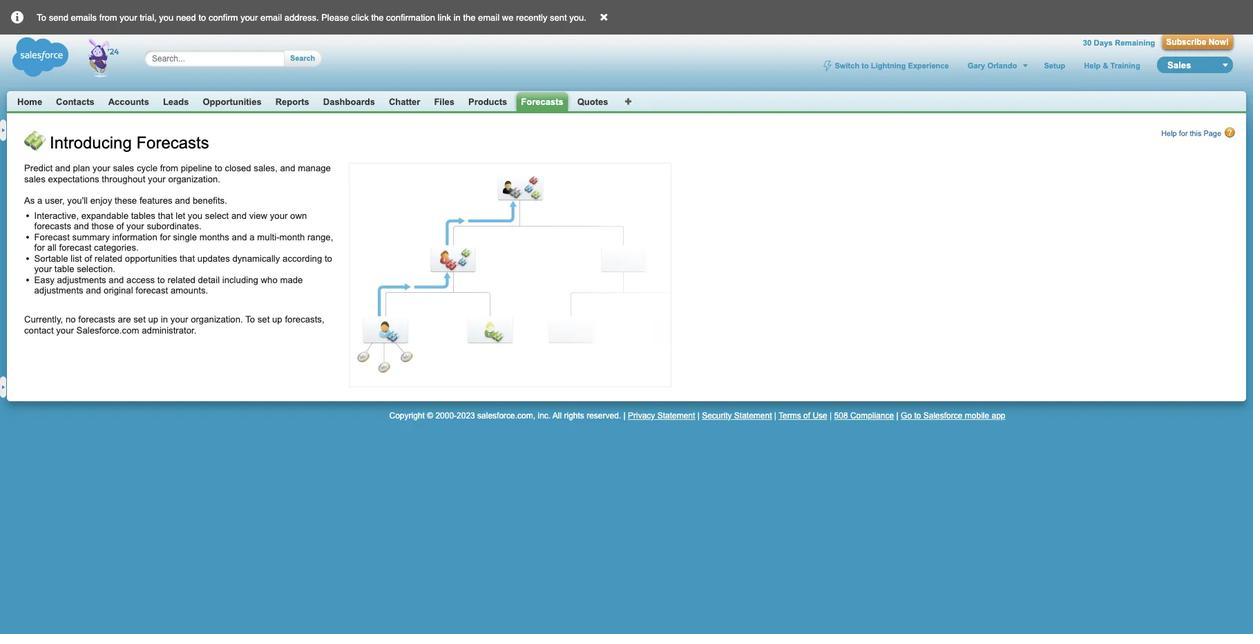 Task type: describe. For each thing, give the bounding box(es) containing it.
1 vertical spatial related
[[168, 275, 195, 285]]

in inside currently, no forecasts are set up in your organization. to set up forecasts, contact your salesforce.com administrator.
[[161, 314, 168, 325]]

introducing
[[50, 134, 132, 152]]

month
[[280, 232, 305, 242]]

including
[[222, 275, 258, 285]]

confirm
[[209, 12, 238, 22]]

your right confirm
[[241, 12, 258, 22]]

summary
[[72, 232, 110, 242]]

1 vertical spatial forecast
[[136, 285, 168, 296]]

subordinates.
[[147, 221, 201, 232]]

setup link
[[1043, 61, 1067, 70]]

single
[[173, 232, 197, 242]]

info image
[[0, 0, 35, 24]]

30
[[1083, 38, 1092, 47]]

use
[[813, 411, 827, 420]]

address.
[[284, 12, 319, 22]]

throughout
[[102, 174, 145, 184]]

1 | from the left
[[624, 411, 626, 420]]

to inside currently, no forecasts are set up in your organization. to set up forecasts, contact your salesforce.com administrator.
[[245, 314, 255, 325]]

expectations
[[48, 174, 99, 184]]

range,
[[307, 232, 333, 242]]

reports
[[275, 96, 309, 107]]

dashboards link
[[323, 96, 375, 107]]

salesforce.com
[[76, 325, 139, 335]]

close image
[[589, 2, 620, 22]]

accounts
[[108, 96, 149, 107]]

5 | from the left
[[896, 411, 899, 420]]

currently, no forecasts are set up in your organization. to set up forecasts, contact your salesforce.com administrator.
[[24, 314, 324, 335]]

amounts.
[[171, 285, 208, 296]]

2 | from the left
[[698, 411, 700, 420]]

your left own
[[270, 210, 288, 221]]

help for this page
[[1161, 129, 1221, 138]]

forecast
[[34, 232, 70, 242]]

privacy statement link
[[628, 411, 695, 420]]

508
[[834, 411, 848, 420]]

no
[[66, 314, 76, 325]]

leads link
[[163, 96, 189, 107]]

predict and plan your sales cycle from pipeline to closed sales, and manage sales expectations throughout your organization.
[[24, 163, 331, 184]]

multi-
[[257, 232, 280, 242]]

to right go
[[914, 411, 921, 420]]

1 horizontal spatial of
[[116, 221, 124, 232]]

expandable
[[81, 210, 129, 221]]

mobile
[[965, 411, 989, 420]]

chatter
[[389, 96, 420, 107]]

training
[[1111, 61, 1140, 70]]

0 vertical spatial in
[[454, 12, 461, 22]]

remaining
[[1115, 38, 1155, 47]]

categories.
[[94, 243, 139, 253]]

0 vertical spatial to
[[37, 12, 46, 22]]

who
[[261, 275, 278, 285]]

chatter link
[[389, 96, 420, 107]]

reserved.
[[587, 411, 621, 420]]

from inside predict and plan your sales cycle from pipeline to closed sales, and manage sales expectations throughout your organization.
[[160, 163, 178, 173]]

0 vertical spatial adjustments
[[57, 275, 106, 285]]

link
[[438, 12, 451, 22]]

pipeline
[[181, 163, 212, 173]]

manage
[[298, 163, 331, 173]]

help & training link
[[1083, 61, 1142, 70]]

30 days remaining
[[1083, 38, 1155, 47]]

forecasts inside currently, no forecasts are set up in your organization. to set up forecasts, contact your salesforce.com administrator.
[[78, 314, 115, 325]]

accounts link
[[108, 96, 149, 107]]

interactive,
[[34, 210, 79, 221]]

2 email from the left
[[478, 12, 500, 22]]

closed
[[225, 163, 251, 173]]

3 | from the left
[[774, 411, 777, 420]]

sales,
[[254, 163, 278, 173]]

copyright © 2000-2023 salesforce.com, inc. all rights reserved. | privacy statement | security statement | terms of use | 508 compliance | go to salesforce mobile app
[[389, 411, 1006, 420]]

table
[[54, 264, 74, 274]]

forecasts,
[[285, 314, 324, 325]]

home link
[[17, 96, 42, 107]]

0 horizontal spatial for
[[34, 243, 45, 253]]

compliance
[[850, 411, 894, 420]]

months
[[199, 232, 229, 242]]

your up administrator.
[[170, 314, 188, 325]]

and up expectations
[[55, 163, 70, 173]]

copyright
[[389, 411, 425, 420]]

cycle
[[137, 163, 157, 173]]

your up easy
[[34, 264, 52, 274]]

your down no
[[56, 325, 74, 335]]

reports link
[[275, 96, 309, 107]]

0 vertical spatial forecast
[[59, 243, 91, 253]]

0 vertical spatial related
[[95, 253, 122, 264]]

1 up from the left
[[148, 314, 158, 325]]

according
[[283, 253, 322, 264]]

all
[[47, 243, 57, 253]]

recently
[[516, 12, 547, 22]]

0 horizontal spatial that
[[158, 210, 173, 221]]

switch
[[835, 61, 860, 70]]

1 vertical spatial for
[[160, 232, 171, 242]]

switch to lightning experience
[[835, 61, 949, 70]]

2 up from the left
[[272, 314, 282, 325]]

select
[[205, 210, 229, 221]]

need
[[176, 12, 196, 22]]

your down "cycle"
[[148, 174, 166, 184]]

organization. inside predict and plan your sales cycle from pipeline to closed sales, and manage sales expectations throughout your organization.
[[168, 174, 220, 184]]

these
[[115, 195, 137, 206]]

app
[[992, 411, 1006, 420]]

help for this page link
[[1161, 127, 1236, 138]]

days
[[1094, 38, 1113, 47]]

leads
[[163, 96, 189, 107]]

let
[[176, 210, 185, 221]]

tables
[[131, 210, 155, 221]]

508 compliance link
[[834, 411, 894, 420]]



Task type: locate. For each thing, give the bounding box(es) containing it.
0 horizontal spatial up
[[148, 314, 158, 325]]

1 horizontal spatial you
[[188, 210, 203, 221]]

2 statement from the left
[[734, 411, 772, 420]]

1 horizontal spatial in
[[454, 12, 461, 22]]

security statement link
[[702, 411, 772, 420]]

orlando
[[988, 61, 1017, 70]]

2023
[[457, 411, 475, 420]]

that up subordinates.
[[158, 210, 173, 221]]

sales
[[1168, 60, 1191, 70]]

currently,
[[24, 314, 63, 325]]

0 horizontal spatial you
[[159, 12, 174, 22]]

0 horizontal spatial the
[[371, 12, 384, 22]]

organization. down the amounts.
[[191, 314, 243, 325]]

1 horizontal spatial for
[[160, 232, 171, 242]]

in right 'link'
[[454, 12, 461, 22]]

1 horizontal spatial forecasts
[[521, 96, 564, 107]]

forecasts
[[521, 96, 564, 107], [136, 134, 209, 152]]

that down single
[[180, 253, 195, 264]]

click
[[351, 12, 369, 22]]

forecasts up forecast
[[34, 221, 71, 232]]

help left this
[[1161, 129, 1177, 138]]

all
[[553, 411, 562, 420]]

up left forecasts,
[[272, 314, 282, 325]]

information
[[112, 232, 157, 242]]

you
[[159, 12, 174, 22], [188, 210, 203, 221]]

terms of use link
[[779, 411, 827, 420]]

0 horizontal spatial forecast
[[59, 243, 91, 253]]

access
[[126, 275, 155, 285]]

plan
[[73, 163, 90, 173]]

home
[[17, 96, 42, 107]]

forecasts up predict and plan your sales cycle from pipeline to closed sales, and manage sales expectations throughout your organization.
[[136, 134, 209, 152]]

sales
[[113, 163, 134, 173], [24, 174, 45, 184]]

1 horizontal spatial up
[[272, 314, 282, 325]]

files
[[434, 96, 455, 107]]

1 statement from the left
[[657, 411, 695, 420]]

emails
[[71, 12, 97, 22]]

1 vertical spatial that
[[180, 253, 195, 264]]

2 horizontal spatial for
[[1179, 129, 1188, 138]]

0 horizontal spatial help
[[1084, 61, 1101, 70]]

for down subordinates.
[[160, 232, 171, 242]]

statement right privacy
[[657, 411, 695, 420]]

related up the amounts.
[[168, 275, 195, 285]]

in
[[454, 12, 461, 22], [161, 314, 168, 325]]

1 horizontal spatial to
[[245, 314, 255, 325]]

go
[[901, 411, 912, 420]]

of right those
[[116, 221, 124, 232]]

0 vertical spatial a
[[37, 195, 42, 206]]

detail
[[198, 275, 220, 285]]

| left terms
[[774, 411, 777, 420]]

| left "508"
[[830, 411, 832, 420]]

you right let
[[188, 210, 203, 221]]

forecasts inside as a user, you'll enjoy these features and benefits. interactive, expandable tables that let you select and view your own forecasts and those of your subordinates. forecast summary information for single months and a multi-month range, for all forecast categories. sortable list of related opportunities that updates dynamically according to your table selection. easy adjustments and access to related detail including who made adjustments and original forecast amounts.
[[34, 221, 71, 232]]

email
[[260, 12, 282, 22], [478, 12, 500, 22]]

contacts link
[[56, 96, 94, 107]]

sortable
[[34, 253, 68, 264]]

set right are
[[133, 314, 146, 325]]

| left go
[[896, 411, 899, 420]]

please
[[321, 12, 349, 22]]

a left the multi-
[[250, 232, 255, 242]]

all tabs image
[[625, 96, 633, 105]]

1 vertical spatial to
[[245, 314, 255, 325]]

the right click
[[371, 12, 384, 22]]

adjustments down selection.
[[57, 275, 106, 285]]

| left security
[[698, 411, 700, 420]]

as
[[24, 195, 35, 206]]

1 vertical spatial forecasts
[[136, 134, 209, 152]]

1 horizontal spatial email
[[478, 12, 500, 22]]

organization.
[[168, 174, 220, 184], [191, 314, 243, 325]]

and up original
[[109, 275, 124, 285]]

dashboards
[[323, 96, 375, 107]]

to inside predict and plan your sales cycle from pipeline to closed sales, and manage sales expectations throughout your organization.
[[215, 163, 222, 173]]

list
[[71, 253, 82, 264]]

to send emails from your trial, you need to confirm your email address. please click the confirmation link in the email we recently sent you.
[[37, 12, 586, 22]]

1 horizontal spatial the
[[463, 12, 476, 22]]

1 email from the left
[[260, 12, 282, 22]]

help for help & training
[[1084, 61, 1101, 70]]

your right the plan
[[93, 163, 110, 173]]

1 horizontal spatial a
[[250, 232, 255, 242]]

0 vertical spatial for
[[1179, 129, 1188, 138]]

page
[[1204, 129, 1221, 138]]

a
[[37, 195, 42, 206], [250, 232, 255, 242]]

predict
[[24, 163, 53, 173]]

in up administrator.
[[161, 314, 168, 325]]

from right emails
[[99, 12, 117, 22]]

0 horizontal spatial in
[[161, 314, 168, 325]]

to right access
[[157, 275, 165, 285]]

sales up "throughout"
[[113, 163, 134, 173]]

a right as
[[37, 195, 42, 206]]

2 set from the left
[[258, 314, 270, 325]]

statement right security
[[734, 411, 772, 420]]

that
[[158, 210, 173, 221], [180, 253, 195, 264]]

security
[[702, 411, 732, 420]]

of right list
[[84, 253, 92, 264]]

related
[[95, 253, 122, 264], [168, 275, 195, 285]]

1 set from the left
[[133, 314, 146, 325]]

0 vertical spatial forecasts
[[34, 221, 71, 232]]

forecast down access
[[136, 285, 168, 296]]

for left "all"
[[34, 243, 45, 253]]

©
[[427, 411, 433, 420]]

files link
[[434, 96, 455, 107]]

you right trial,
[[159, 12, 174, 22]]

1 vertical spatial a
[[250, 232, 255, 242]]

help & training
[[1084, 61, 1140, 70]]

0 horizontal spatial forecasts
[[34, 221, 71, 232]]

1 horizontal spatial statement
[[734, 411, 772, 420]]

features
[[139, 195, 172, 206]]

to down including
[[245, 314, 255, 325]]

30 days remaining link
[[1083, 38, 1155, 47]]

email left we
[[478, 12, 500, 22]]

4 | from the left
[[830, 411, 832, 420]]

1 vertical spatial adjustments
[[34, 285, 83, 296]]

switch to lightning experience link
[[822, 61, 950, 72]]

quotes
[[577, 96, 608, 107]]

1 horizontal spatial help
[[1161, 129, 1177, 138]]

0 horizontal spatial statement
[[657, 411, 695, 420]]

help left &
[[1084, 61, 1101, 70]]

privacy
[[628, 411, 655, 420]]

and left 'view'
[[231, 210, 247, 221]]

2 horizontal spatial of
[[804, 411, 810, 420]]

help for help for this page
[[1161, 129, 1177, 138]]

1 horizontal spatial related
[[168, 275, 195, 285]]

1 vertical spatial in
[[161, 314, 168, 325]]

and up summary
[[74, 221, 89, 232]]

those
[[91, 221, 114, 232]]

0 horizontal spatial a
[[37, 195, 42, 206]]

| left privacy
[[624, 411, 626, 420]]

of left "use"
[[804, 411, 810, 420]]

opportunities
[[125, 253, 177, 264]]

1 horizontal spatial forecast
[[136, 285, 168, 296]]

1 horizontal spatial sales
[[113, 163, 134, 173]]

organization. down pipeline
[[168, 174, 220, 184]]

adjustments down easy
[[34, 285, 83, 296]]

salesforce.com image
[[9, 35, 130, 79]]

to left closed
[[215, 163, 222, 173]]

1 horizontal spatial that
[[180, 253, 195, 264]]

of
[[116, 221, 124, 232], [84, 253, 92, 264], [804, 411, 810, 420]]

0 horizontal spatial email
[[260, 12, 282, 22]]

statement
[[657, 411, 695, 420], [734, 411, 772, 420]]

to left send
[[37, 12, 46, 22]]

your left trial,
[[120, 12, 137, 22]]

0 vertical spatial from
[[99, 12, 117, 22]]

set
[[133, 314, 146, 325], [258, 314, 270, 325]]

&
[[1103, 61, 1108, 70]]

1 horizontal spatial forecasts
[[78, 314, 115, 325]]

forecast up list
[[59, 243, 91, 253]]

1 the from the left
[[371, 12, 384, 22]]

2 the from the left
[[463, 12, 476, 22]]

and up let
[[175, 195, 190, 206]]

0 vertical spatial of
[[116, 221, 124, 232]]

0 horizontal spatial from
[[99, 12, 117, 22]]

and right the sales,
[[280, 163, 295, 173]]

for left this
[[1179, 129, 1188, 138]]

1 vertical spatial of
[[84, 253, 92, 264]]

forecasts left the quotes at the top left
[[521, 96, 564, 107]]

set down who
[[258, 314, 270, 325]]

forecasts up salesforce.com
[[78, 314, 115, 325]]

organization. inside currently, no forecasts are set up in your organization. to set up forecasts, contact your salesforce.com administrator.
[[191, 314, 243, 325]]

you inside as a user, you'll enjoy these features and benefits. interactive, expandable tables that let you select and view your own forecasts and those of your subordinates. forecast summary information for single months and a multi-month range, for all forecast categories. sortable list of related opportunities that updates dynamically according to your table selection. easy adjustments and access to related detail including who made adjustments and original forecast amounts.
[[188, 210, 203, 221]]

1 vertical spatial forecasts
[[78, 314, 115, 325]]

sales down predict on the top of page
[[24, 174, 45, 184]]

and
[[55, 163, 70, 173], [280, 163, 295, 173], [175, 195, 190, 206], [231, 210, 247, 221], [74, 221, 89, 232], [232, 232, 247, 242], [109, 275, 124, 285], [86, 285, 101, 296]]

we
[[502, 12, 514, 22]]

forecast
[[59, 243, 91, 253], [136, 285, 168, 296]]

and right months
[[232, 232, 247, 242]]

administrator.
[[142, 325, 197, 335]]

from right "cycle"
[[160, 163, 178, 173]]

0 vertical spatial that
[[158, 210, 173, 221]]

up up administrator.
[[148, 314, 158, 325]]

2 vertical spatial for
[[34, 243, 45, 253]]

0 horizontal spatial related
[[95, 253, 122, 264]]

are
[[118, 314, 131, 325]]

Search... text field
[[152, 53, 271, 64]]

to down range,
[[325, 253, 332, 264]]

gary
[[968, 61, 985, 70]]

made
[[280, 275, 303, 285]]

the
[[371, 12, 384, 22], [463, 12, 476, 22]]

0 horizontal spatial of
[[84, 253, 92, 264]]

terms
[[779, 411, 801, 420]]

dynamically
[[232, 253, 280, 264]]

1 horizontal spatial from
[[160, 163, 178, 173]]

experience
[[908, 61, 949, 70]]

to right need
[[199, 12, 206, 22]]

0 horizontal spatial set
[[133, 314, 146, 325]]

to right 'switch'
[[862, 61, 869, 70]]

gary orlando
[[968, 61, 1017, 70]]

contacts
[[56, 96, 94, 107]]

1 vertical spatial help
[[1161, 129, 1177, 138]]

0 vertical spatial help
[[1084, 61, 1101, 70]]

up
[[148, 314, 158, 325], [272, 314, 282, 325]]

your up 'information'
[[126, 221, 144, 232]]

0 vertical spatial organization.
[[168, 174, 220, 184]]

related down categories.
[[95, 253, 122, 264]]

forecasts
[[34, 221, 71, 232], [78, 314, 115, 325]]

None button
[[1162, 35, 1233, 49], [285, 50, 315, 67], [1162, 35, 1233, 49], [285, 50, 315, 67]]

send
[[49, 12, 68, 22]]

0 horizontal spatial forecasts
[[136, 134, 209, 152]]

introducing forecasts
[[50, 134, 209, 152]]

0 horizontal spatial to
[[37, 12, 46, 22]]

1 vertical spatial you
[[188, 210, 203, 221]]

you.
[[569, 12, 586, 22]]

2 vertical spatial of
[[804, 411, 810, 420]]

confirmation
[[386, 12, 435, 22]]

0 horizontal spatial sales
[[24, 174, 45, 184]]

forecast image
[[24, 131, 46, 153]]

original
[[104, 285, 133, 296]]

1 vertical spatial organization.
[[191, 314, 243, 325]]

your
[[120, 12, 137, 22], [241, 12, 258, 22], [93, 163, 110, 173], [148, 174, 166, 184], [270, 210, 288, 221], [126, 221, 144, 232], [34, 264, 52, 274], [170, 314, 188, 325], [56, 325, 74, 335]]

opportunities
[[203, 96, 262, 107]]

0 vertical spatial you
[[159, 12, 174, 22]]

the right 'link'
[[463, 12, 476, 22]]

setup
[[1044, 61, 1065, 70]]

opportunities link
[[203, 96, 262, 107]]

1 horizontal spatial set
[[258, 314, 270, 325]]

0 vertical spatial forecasts
[[521, 96, 564, 107]]

email left address.
[[260, 12, 282, 22]]

1 vertical spatial from
[[160, 163, 178, 173]]

|
[[624, 411, 626, 420], [698, 411, 700, 420], [774, 411, 777, 420], [830, 411, 832, 420], [896, 411, 899, 420]]

and down selection.
[[86, 285, 101, 296]]



Task type: vqa. For each thing, say whether or not it's contained in the screenshot.
middle Value
no



